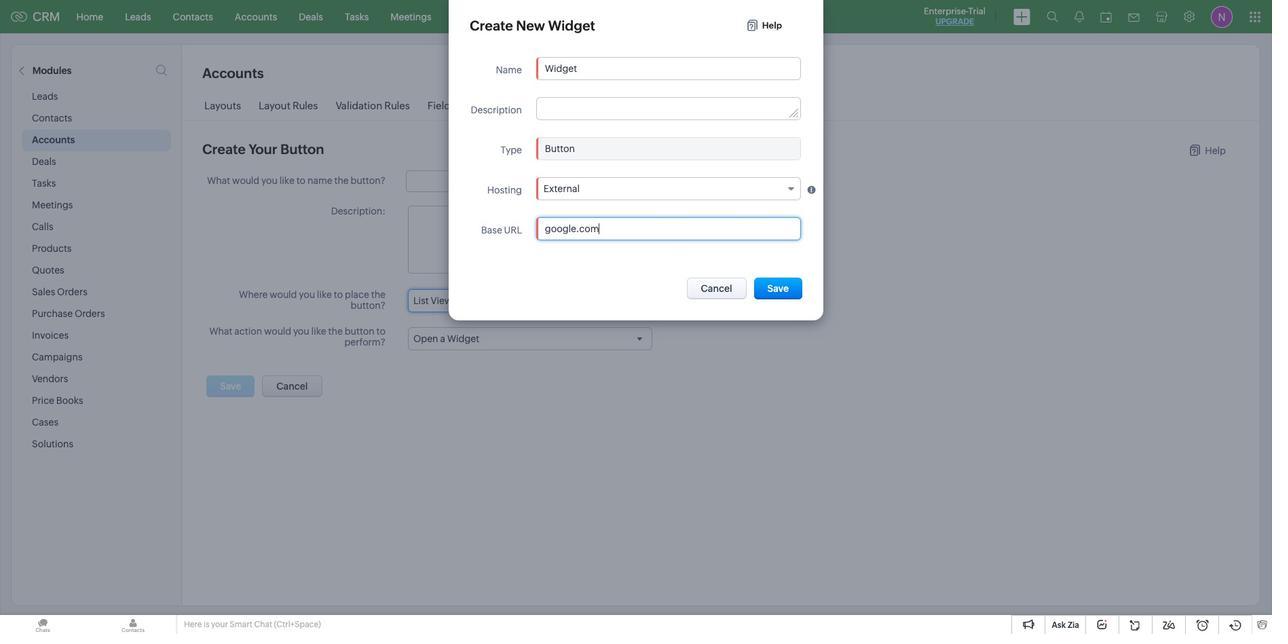 Task type: vqa. For each thing, say whether or not it's contained in the screenshot.
orders
yes



Task type: locate. For each thing, give the bounding box(es) containing it.
price
[[32, 395, 54, 406]]

contacts down modules
[[32, 113, 72, 124]]

1 horizontal spatial leads
[[125, 11, 151, 22]]

External field
[[536, 177, 801, 200]]

validation rules link
[[336, 100, 410, 122]]

0 vertical spatial create
[[470, 18, 513, 33]]

price books
[[32, 395, 83, 406]]

ask zia
[[1052, 621, 1080, 630]]

1 rules from the left
[[293, 100, 318, 111]]

create down layouts link
[[202, 141, 246, 157]]

0 vertical spatial like
[[280, 175, 295, 186]]

2 horizontal spatial to
[[377, 326, 386, 337]]

your
[[211, 620, 228, 630]]

to left place
[[334, 289, 343, 300]]

name
[[496, 65, 522, 75]]

vendors
[[32, 374, 68, 384]]

your
[[249, 141, 278, 157]]

external
[[544, 183, 580, 194]]

0 horizontal spatial create
[[202, 141, 246, 157]]

1 vertical spatial what
[[209, 326, 233, 337]]

the right place
[[371, 289, 386, 300]]

0 vertical spatial the
[[334, 175, 349, 186]]

to right button
[[377, 326, 386, 337]]

1 vertical spatial create
[[202, 141, 246, 157]]

locking
[[509, 100, 547, 111]]

1 button? from the top
[[351, 175, 386, 186]]

what
[[207, 175, 230, 186], [209, 326, 233, 337]]

0 vertical spatial to
[[297, 175, 306, 186]]

button? up button
[[351, 300, 386, 311]]

0 vertical spatial help
[[762, 20, 782, 30]]

profile image
[[1212, 6, 1233, 28]]

what inside 'what action would you like the button to perform?'
[[209, 326, 233, 337]]

0 vertical spatial orders
[[57, 287, 87, 297]]

1 horizontal spatial contacts
[[173, 11, 213, 22]]

1 vertical spatial tasks
[[32, 178, 56, 189]]

None button
[[262, 376, 322, 397]]

1 horizontal spatial rules
[[385, 100, 410, 111]]

enterprise-
[[924, 6, 969, 16]]

meetings left the calls link
[[391, 11, 432, 22]]

like for name
[[280, 175, 295, 186]]

zia
[[1068, 621, 1080, 630]]

0 vertical spatial would
[[232, 175, 260, 186]]

0 horizontal spatial help
[[762, 20, 782, 30]]

contacts right leads link
[[173, 11, 213, 22]]

like inside where would you like to place the button?
[[317, 289, 332, 300]]

0 vertical spatial you
[[261, 175, 278, 186]]

quotes
[[32, 265, 64, 276]]

1 vertical spatial like
[[317, 289, 332, 300]]

like left place
[[317, 289, 332, 300]]

what down create your button
[[207, 175, 230, 186]]

https://index.zylker.com/sample/index.html text field
[[537, 218, 801, 240]]

to left name
[[297, 175, 306, 186]]

fields link
[[428, 100, 456, 122]]

tasks right deals link
[[345, 11, 369, 22]]

would right where
[[270, 289, 297, 300]]

contacts image
[[90, 615, 176, 634]]

to inside where would you like to place the button?
[[334, 289, 343, 300]]

1 vertical spatial leads
[[32, 91, 58, 102]]

rules right layout
[[293, 100, 318, 111]]

analytics
[[553, 11, 593, 22]]

0 vertical spatial deals
[[299, 11, 323, 22]]

where
[[239, 289, 268, 300]]

0 horizontal spatial to
[[297, 175, 306, 186]]

trial
[[969, 6, 986, 16]]

you down where would you like to place the button?
[[293, 326, 310, 337]]

1 horizontal spatial to
[[334, 289, 343, 300]]

1 vertical spatial the
[[371, 289, 386, 300]]

rules right "validation"
[[385, 100, 410, 111]]

the left button
[[328, 326, 343, 337]]

1 vertical spatial you
[[299, 289, 315, 300]]

what would you like to name the button?
[[207, 175, 386, 186]]

modules
[[32, 65, 72, 76]]

you
[[261, 175, 278, 186], [299, 289, 315, 300], [293, 326, 310, 337]]

services link
[[720, 0, 779, 33]]

tasks
[[345, 11, 369, 22], [32, 178, 56, 189]]

would down your
[[232, 175, 260, 186]]

1 vertical spatial orders
[[75, 308, 105, 319]]

0 horizontal spatial rules
[[293, 100, 318, 111]]

0 vertical spatial what
[[207, 175, 230, 186]]

view place
[[659, 295, 703, 305]]

view
[[659, 295, 679, 305]]

calls up products
[[32, 221, 53, 232]]

would for what
[[232, 175, 260, 186]]

0 vertical spatial meetings
[[391, 11, 432, 22]]

2 vertical spatial to
[[377, 326, 386, 337]]

2 vertical spatial would
[[264, 326, 291, 337]]

1 horizontal spatial create
[[470, 18, 513, 33]]

products
[[32, 243, 72, 254]]

1 horizontal spatial meetings
[[391, 11, 432, 22]]

you for name
[[261, 175, 278, 186]]

1 horizontal spatial calls
[[453, 11, 475, 22]]

2 button? from the top
[[351, 300, 386, 311]]

you up 'what action would you like the button to perform?'
[[299, 289, 315, 300]]

name
[[308, 175, 333, 186]]

0 vertical spatial tasks
[[345, 11, 369, 22]]

like down where would you like to place the button?
[[311, 326, 326, 337]]

button? inside where would you like to place the button?
[[351, 300, 386, 311]]

here
[[184, 620, 202, 630]]

calls link
[[443, 0, 486, 33]]

calendar image
[[1101, 11, 1112, 22]]

like
[[280, 175, 295, 186], [317, 289, 332, 300], [311, 326, 326, 337]]

orders up purchase orders
[[57, 287, 87, 297]]

1 vertical spatial contacts
[[32, 113, 72, 124]]

1 vertical spatial calls
[[32, 221, 53, 232]]

what left action
[[209, 326, 233, 337]]

meetings up products
[[32, 200, 73, 211]]

button? up description:
[[351, 175, 386, 186]]

2 vertical spatial like
[[311, 326, 326, 337]]

1 vertical spatial deals
[[32, 156, 56, 167]]

button?
[[351, 175, 386, 186], [351, 300, 386, 311]]

1 horizontal spatial tasks
[[345, 11, 369, 22]]

2 rules from the left
[[385, 100, 410, 111]]

1 vertical spatial button?
[[351, 300, 386, 311]]

save
[[768, 283, 789, 294]]

1 horizontal spatial deals
[[299, 11, 323, 22]]

search image
[[1047, 11, 1059, 22]]

accounts
[[235, 11, 277, 22], [202, 65, 264, 81], [32, 134, 75, 145]]

the
[[334, 175, 349, 186], [371, 289, 386, 300], [328, 326, 343, 337]]

calls left reports
[[453, 11, 475, 22]]

mails image
[[1129, 13, 1140, 21]]

smart
[[230, 620, 253, 630]]

place
[[345, 289, 369, 300]]

solutions
[[32, 439, 73, 450]]

create for create new widget
[[470, 18, 513, 33]]

meetings inside 'link'
[[391, 11, 432, 22]]

contacts link
[[162, 0, 224, 33]]

rules for validation rules
[[385, 100, 410, 111]]

create
[[470, 18, 513, 33], [202, 141, 246, 157]]

mails element
[[1121, 1, 1148, 32]]

description:
[[331, 206, 386, 217]]

orders
[[57, 287, 87, 297], [75, 308, 105, 319]]

crm
[[33, 10, 60, 24]]

like inside 'what action would you like the button to perform?'
[[311, 326, 326, 337]]

would inside where would you like to place the button?
[[270, 289, 297, 300]]

2 vertical spatial the
[[328, 326, 343, 337]]

2 vertical spatial you
[[293, 326, 310, 337]]

cases
[[32, 417, 58, 428]]

is
[[204, 620, 210, 630]]

the right name
[[334, 175, 349, 186]]

orders down sales orders
[[75, 308, 105, 319]]

place
[[681, 295, 703, 305]]

leads right home
[[125, 11, 151, 22]]

0 vertical spatial leads
[[125, 11, 151, 22]]

url
[[504, 225, 522, 236]]

leads link
[[114, 0, 162, 33]]

the for name
[[334, 175, 349, 186]]

orders for sales orders
[[57, 287, 87, 297]]

0 horizontal spatial deals
[[32, 156, 56, 167]]

sales orders
[[32, 287, 87, 297]]

record
[[473, 100, 507, 111]]

base url
[[481, 225, 522, 236]]

1 vertical spatial help
[[1206, 145, 1226, 156]]

0 horizontal spatial meetings
[[32, 200, 73, 211]]

home
[[76, 11, 103, 22]]

save button
[[754, 278, 803, 299]]

ask
[[1052, 621, 1066, 630]]

you inside where would you like to place the button?
[[299, 289, 315, 300]]

meetings
[[391, 11, 432, 22], [32, 200, 73, 211]]

0 vertical spatial calls
[[453, 11, 475, 22]]

chats image
[[0, 615, 86, 634]]

tasks up products
[[32, 178, 56, 189]]

validation rules
[[336, 100, 410, 111]]

calls
[[453, 11, 475, 22], [32, 221, 53, 232]]

the inside where would you like to place the button?
[[371, 289, 386, 300]]

0 vertical spatial contacts
[[173, 11, 213, 22]]

action
[[234, 326, 262, 337]]

orders for purchase orders
[[75, 308, 105, 319]]

create left the new
[[470, 18, 513, 33]]

type
[[501, 145, 522, 156]]

sales
[[32, 287, 55, 297]]

None text field
[[537, 58, 801, 79], [537, 98, 801, 120], [537, 138, 801, 160], [408, 206, 653, 274], [537, 58, 801, 79], [537, 98, 801, 120], [537, 138, 801, 160], [408, 206, 653, 274]]

None text field
[[406, 170, 655, 192]]

deals
[[299, 11, 323, 22], [32, 156, 56, 167]]

purchase orders
[[32, 308, 105, 319]]

you down create your button
[[261, 175, 278, 186]]

would right action
[[264, 326, 291, 337]]

1 vertical spatial accounts
[[202, 65, 264, 81]]

contacts
[[173, 11, 213, 22], [32, 113, 72, 124]]

1 vertical spatial to
[[334, 289, 343, 300]]

what for what would you like to name the button?
[[207, 175, 230, 186]]

0 vertical spatial button?
[[351, 175, 386, 186]]

would
[[232, 175, 260, 186], [270, 289, 297, 300], [264, 326, 291, 337]]

0 horizontal spatial contacts
[[32, 113, 72, 124]]

1 vertical spatial would
[[270, 289, 297, 300]]

0 vertical spatial accounts
[[235, 11, 277, 22]]

leads down modules
[[32, 91, 58, 102]]

1 vertical spatial meetings
[[32, 200, 73, 211]]

like left name
[[280, 175, 295, 186]]



Task type: describe. For each thing, give the bounding box(es) containing it.
layout rules link
[[259, 100, 318, 122]]

create your button
[[202, 141, 324, 157]]

record locking configuration
[[473, 100, 616, 111]]

layout
[[259, 100, 291, 111]]

button
[[281, 141, 324, 157]]

description
[[471, 105, 522, 115]]

0 horizontal spatial tasks
[[32, 178, 56, 189]]

create new widget
[[470, 18, 596, 33]]

to for place
[[334, 289, 343, 300]]

fields
[[428, 100, 456, 111]]

cancel button
[[687, 278, 747, 299]]

deals link
[[288, 0, 334, 33]]

deals inside deals link
[[299, 11, 323, 22]]

button? for what would you like to name the button?
[[351, 175, 386, 186]]

books
[[56, 395, 83, 406]]

button
[[345, 326, 375, 337]]

reports link
[[486, 0, 542, 33]]

like for place
[[317, 289, 332, 300]]

you inside 'what action would you like the button to perform?'
[[293, 326, 310, 337]]

create menu image
[[1014, 8, 1031, 25]]

configuration
[[549, 100, 616, 111]]

cancel
[[701, 283, 733, 294]]

help link
[[1191, 145, 1226, 156]]

crm link
[[11, 10, 60, 24]]

upgrade
[[936, 17, 975, 26]]

what action would you like the button to perform?
[[209, 326, 386, 348]]

2 vertical spatial accounts
[[32, 134, 75, 145]]

0 horizontal spatial leads
[[32, 91, 58, 102]]

widget
[[548, 18, 596, 33]]

invoices
[[32, 330, 69, 341]]

layouts
[[204, 100, 241, 111]]

1 horizontal spatial help
[[1206, 145, 1226, 156]]

(ctrl+space)
[[274, 620, 321, 630]]

meetings link
[[380, 0, 443, 33]]

create menu element
[[1006, 0, 1039, 33]]

the for place
[[371, 289, 386, 300]]

base
[[481, 225, 502, 236]]

to for name
[[297, 175, 306, 186]]

validation
[[336, 100, 383, 111]]

enterprise-trial upgrade
[[924, 6, 986, 26]]

analytics link
[[542, 0, 604, 33]]

rules for layout rules
[[293, 100, 318, 111]]

would inside 'what action would you like the button to perform?'
[[264, 326, 291, 337]]

search element
[[1039, 0, 1067, 33]]

where would you like to place the button?
[[239, 289, 386, 311]]

hosting
[[487, 185, 522, 196]]

new
[[516, 18, 545, 33]]

would for where
[[270, 289, 297, 300]]

record locking configuration link
[[473, 100, 616, 122]]

layouts link
[[204, 100, 241, 122]]

reports
[[497, 11, 531, 22]]

button? for where would you like to place the button?
[[351, 300, 386, 311]]

campaigns
[[32, 352, 83, 363]]

the inside 'what action would you like the button to perform?'
[[328, 326, 343, 337]]

perform?
[[345, 337, 386, 348]]

chat
[[254, 620, 272, 630]]

purchase
[[32, 308, 73, 319]]

create for create your button
[[202, 141, 246, 157]]

view place link
[[659, 295, 703, 305]]

profile element
[[1203, 0, 1241, 33]]

here is your smart chat (ctrl+space)
[[184, 620, 321, 630]]

layout rules
[[259, 100, 318, 111]]

tasks link
[[334, 0, 380, 33]]

home link
[[66, 0, 114, 33]]

you for place
[[299, 289, 315, 300]]

to inside 'what action would you like the button to perform?'
[[377, 326, 386, 337]]

0 horizontal spatial calls
[[32, 221, 53, 232]]

accounts link
[[224, 0, 288, 33]]

services
[[731, 11, 768, 22]]

what for what action would you like the button to perform?
[[209, 326, 233, 337]]



